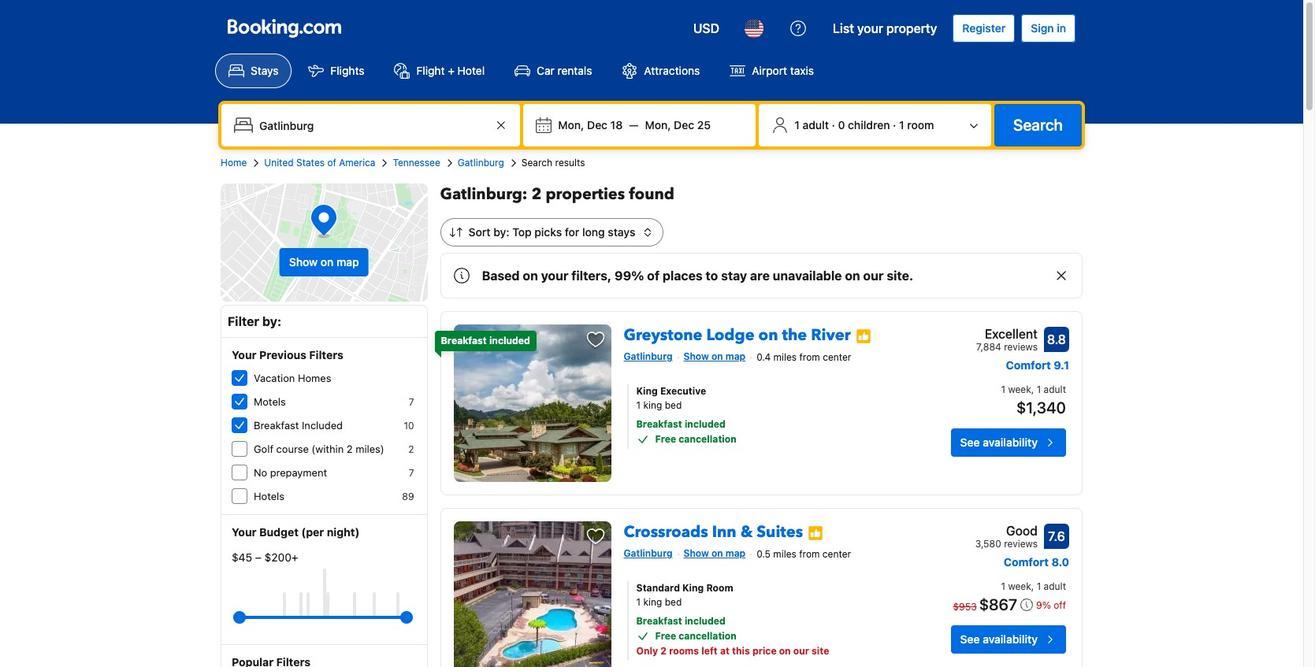 Task type: vqa. For each thing, say whether or not it's contained in the screenshot.
property.
no



Task type: describe. For each thing, give the bounding box(es) containing it.
1 down standard
[[637, 597, 641, 609]]

airport taxis link
[[717, 54, 828, 88]]

1 week , 1 adult
[[1002, 581, 1067, 593]]

stays link
[[215, 54, 292, 88]]

show inside 'button'
[[289, 255, 318, 269]]

—
[[629, 118, 639, 132]]

picks
[[535, 226, 562, 239]]

2 dec from the left
[[674, 118, 695, 132]]

9.1
[[1054, 359, 1070, 372]]

1 week , 1 adult $1,340
[[1002, 384, 1067, 417]]

flight + hotel
[[417, 64, 485, 77]]

adult for 1 week , 1 adult $1,340
[[1044, 384, 1067, 396]]

course
[[276, 443, 309, 456]]

show on map inside 'button'
[[289, 255, 359, 269]]

filter
[[228, 315, 260, 329]]

no prepayment
[[254, 467, 327, 479]]

usd
[[694, 21, 720, 35]]

flight
[[417, 64, 445, 77]]

scored 7.6 element
[[1045, 524, 1070, 550]]

comfort 8.0
[[1004, 556, 1070, 569]]

greystone
[[624, 325, 703, 346]]

king inside king executive link
[[637, 386, 658, 397]]

king executive
[[637, 386, 707, 397]]

comfort 9.1
[[1007, 359, 1070, 372]]

availability for crossroads inn & suites
[[983, 633, 1038, 647]]

gatlinburg link
[[458, 156, 504, 170]]

on inside greystone lodge on the river link
[[759, 325, 779, 346]]

property
[[887, 21, 938, 35]]

motels
[[254, 396, 286, 408]]

this property is part of our preferred partner program. it's committed to providing excellent service and good value. it'll pay us a higher commission if you make a booking. image for crossroads inn & suites
[[808, 526, 824, 541]]

cancellation for inn
[[679, 631, 737, 643]]

crossroads
[[624, 522, 709, 543]]

home
[[221, 157, 247, 169]]

car rentals
[[537, 64, 592, 77]]

$1,340
[[1017, 399, 1067, 417]]

free cancellation for greystone
[[656, 434, 737, 445]]

miles for suites
[[774, 549, 797, 560]]

flight + hotel link
[[381, 54, 498, 88]]

executive
[[661, 386, 707, 397]]

show on map button
[[280, 248, 369, 277]]

1 left room
[[900, 118, 905, 132]]

8.0
[[1052, 556, 1070, 569]]

1 adult · 0 children · 1 room
[[795, 118, 935, 132]]

7.6
[[1049, 530, 1066, 544]]

america
[[339, 157, 376, 169]]

your inside "link"
[[858, 21, 884, 35]]

on inside the show on map 'button'
[[321, 255, 334, 269]]

room
[[908, 118, 935, 132]]

standard king room link
[[637, 582, 903, 596]]

1 down 7,884
[[1002, 384, 1006, 396]]

to
[[706, 269, 719, 283]]

7 for motels
[[409, 397, 414, 408]]

unavailable
[[773, 269, 843, 283]]

2 · from the left
[[893, 118, 897, 132]]

week for 1 week , 1 adult
[[1009, 581, 1032, 593]]

3,580
[[976, 539, 1002, 550]]

price
[[753, 646, 777, 658]]

this property is part of our preferred partner program. it's committed to providing excellent service and good value. it'll pay us a higher commission if you make a booking. image for crossroads inn & suites
[[808, 526, 824, 541]]

$867
[[980, 596, 1018, 614]]

2 vertical spatial included
[[685, 616, 726, 628]]

booking.com image
[[228, 19, 341, 38]]

sign in link
[[1022, 14, 1076, 43]]

$45
[[232, 551, 252, 565]]

results
[[555, 157, 586, 169]]

united states of america
[[264, 157, 376, 169]]

8.8
[[1048, 333, 1067, 347]]

breakfast up only
[[637, 616, 683, 628]]

vacation
[[254, 372, 295, 385]]

1 adult · 0 children · 1 room button
[[766, 110, 986, 140]]

search for search
[[1014, 116, 1064, 134]]

airport taxis
[[752, 64, 814, 77]]

(within
[[312, 443, 344, 456]]

adult for 1 week , 1 adult
[[1044, 581, 1067, 593]]

miles for the
[[774, 352, 797, 363]]

10
[[404, 420, 414, 432]]

long
[[583, 226, 605, 239]]

(per
[[301, 526, 324, 539]]

crossroads inn & suites link
[[624, 516, 804, 543]]

register
[[963, 21, 1006, 35]]

0.4 miles from center
[[757, 352, 852, 363]]

1 up $867
[[1002, 581, 1006, 593]]

top
[[513, 226, 532, 239]]

0 horizontal spatial our
[[794, 646, 810, 658]]

search results updated. gatlinburg: 2 properties found. applied filters: vacation homes, motels, breakfast included, resorts. element
[[440, 184, 1083, 206]]

breakfast down based
[[441, 335, 487, 347]]

adult inside dropdown button
[[803, 118, 829, 132]]

rooms
[[670, 646, 699, 658]]

usd button
[[684, 9, 729, 47]]

2 king from the top
[[644, 597, 663, 609]]

crossroads inn & suites image
[[454, 522, 612, 668]]

0 vertical spatial gatlinburg
[[458, 157, 504, 169]]

filter by:
[[228, 315, 282, 329]]

scored 8.8 element
[[1045, 327, 1070, 352]]

the
[[783, 325, 808, 346]]

previous
[[259, 349, 307, 362]]

by: for filter
[[263, 315, 282, 329]]

18
[[611, 118, 623, 132]]

stay
[[722, 269, 748, 283]]

gatlinburg: 2 properties found
[[440, 184, 675, 205]]

home link
[[221, 156, 247, 170]]

based
[[482, 269, 520, 283]]

$200+
[[265, 551, 299, 565]]

greystone lodge on the river link
[[624, 319, 851, 346]]

king inside standard king room "link"
[[683, 583, 704, 595]]

89
[[402, 491, 414, 503]]

stays
[[251, 64, 279, 77]]

0
[[839, 118, 846, 132]]

show on map for greystone
[[684, 351, 746, 363]]

search for search results
[[522, 157, 553, 169]]

airport
[[752, 64, 788, 77]]

+
[[448, 64, 455, 77]]

tennessee
[[393, 157, 441, 169]]

2 bed from the top
[[665, 597, 682, 609]]

1 1 king bed breakfast included from the top
[[637, 400, 726, 431]]

see for crossroads inn & suites
[[961, 633, 981, 647]]

map inside 'button'
[[337, 255, 359, 269]]

greystone lodge on the river image
[[454, 325, 612, 483]]

children
[[848, 118, 891, 132]]

standard king room
[[637, 583, 734, 595]]

0.5
[[757, 549, 771, 560]]

breakfast included
[[254, 419, 343, 432]]



Task type: locate. For each thing, give the bounding box(es) containing it.
of right 99% on the top left of page
[[648, 269, 660, 283]]

cancellation up left
[[679, 631, 737, 643]]

1 up $1,340
[[1037, 384, 1042, 396]]

of
[[328, 157, 337, 169], [648, 269, 660, 283]]

0 horizontal spatial ·
[[832, 118, 836, 132]]

0 horizontal spatial of
[[328, 157, 337, 169]]

show for crossroads
[[684, 548, 709, 560]]

$45 – $200+
[[232, 551, 299, 565]]

2 miles from the top
[[774, 549, 797, 560]]

king down standard
[[644, 597, 663, 609]]

1 see availability from the top
[[961, 436, 1038, 449]]

· left 0
[[832, 118, 836, 132]]

availability for greystone lodge on the river
[[983, 436, 1038, 449]]

bed down king executive
[[665, 400, 682, 412]]

sign
[[1032, 21, 1055, 35]]

gatlinburg for greystone lodge on the river
[[624, 351, 673, 363]]

1 dec from the left
[[587, 118, 608, 132]]

group
[[240, 606, 407, 631]]

excellent 7,884 reviews
[[977, 327, 1038, 353]]

2 vertical spatial show on map
[[684, 548, 746, 560]]

1 vertical spatial see availability link
[[951, 626, 1067, 654]]

1 see availability link from the top
[[951, 429, 1067, 457]]

· right children on the top
[[893, 118, 897, 132]]

1 horizontal spatial dec
[[674, 118, 695, 132]]

of inside united states of america link
[[328, 157, 337, 169]]

1 horizontal spatial your
[[858, 21, 884, 35]]

king left room
[[683, 583, 704, 595]]

see availability link down $867
[[951, 626, 1067, 654]]

comfort up 1 week , 1 adult
[[1004, 556, 1049, 569]]

good element
[[976, 522, 1038, 541]]

0 vertical spatial ,
[[1032, 384, 1035, 396]]

free cancellation up the rooms
[[656, 631, 737, 643]]

1 vertical spatial comfort
[[1004, 556, 1049, 569]]

standard
[[637, 583, 680, 595]]

0 vertical spatial your
[[232, 349, 257, 362]]

0 vertical spatial see
[[961, 436, 981, 449]]

0.5 miles from center
[[757, 549, 852, 560]]

0 vertical spatial this property is part of our preferred partner program. it's committed to providing excellent service and good value. it'll pay us a higher commission if you make a booking. image
[[856, 328, 872, 344]]

king
[[637, 386, 658, 397], [683, 583, 704, 595]]

0 vertical spatial king
[[637, 386, 658, 397]]

2 down '10'
[[409, 444, 414, 456]]

1 vertical spatial your
[[541, 269, 569, 283]]

0 vertical spatial reviews
[[1005, 341, 1038, 353]]

breakfast down king executive
[[637, 419, 683, 431]]

1 week from the top
[[1009, 384, 1032, 396]]

mon, up results
[[559, 118, 585, 132]]

gatlinburg for crossroads inn & suites
[[624, 548, 673, 560]]

1 vertical spatial free
[[656, 631, 677, 643]]

·
[[832, 118, 836, 132], [893, 118, 897, 132]]

attractions
[[645, 64, 700, 77]]

your previous filters
[[232, 349, 344, 362]]

0 vertical spatial week
[[1009, 384, 1032, 396]]

2 vertical spatial map
[[726, 548, 746, 560]]

1 reviews from the top
[[1005, 341, 1038, 353]]

1 vertical spatial availability
[[983, 633, 1038, 647]]

lodge
[[707, 325, 755, 346]]

no
[[254, 467, 267, 479]]

0 vertical spatial center
[[823, 352, 852, 363]]

0 vertical spatial of
[[328, 157, 337, 169]]

0 vertical spatial show
[[289, 255, 318, 269]]

1 vertical spatial search
[[522, 157, 553, 169]]

2 week from the top
[[1009, 581, 1032, 593]]

7 for no prepayment
[[409, 468, 414, 479]]

0 vertical spatial cancellation
[[679, 434, 737, 445]]

free down king executive
[[656, 434, 677, 445]]

0 vertical spatial this property is part of our preferred partner program. it's committed to providing excellent service and good value. it'll pay us a higher commission if you make a booking. image
[[856, 328, 872, 344]]

1 vertical spatial week
[[1009, 581, 1032, 593]]

this property is part of our preferred partner program. it's committed to providing excellent service and good value. it'll pay us a higher commission if you make a booking. image
[[856, 328, 872, 344], [808, 526, 824, 541]]

this property is part of our preferred partner program. it's committed to providing excellent service and good value. it'll pay us a higher commission if you make a booking. image right river
[[856, 328, 872, 344]]

from for the
[[800, 352, 821, 363]]

0 vertical spatial show on map
[[289, 255, 359, 269]]

see for greystone lodge on the river
[[961, 436, 981, 449]]

0 vertical spatial 7
[[409, 397, 414, 408]]

reviews for crossroads inn & suites
[[1005, 539, 1038, 550]]

map for greystone
[[726, 351, 746, 363]]

adult left 0
[[803, 118, 829, 132]]

0 vertical spatial adult
[[803, 118, 829, 132]]

1 vertical spatial from
[[800, 549, 820, 560]]

2 vertical spatial gatlinburg
[[624, 548, 673, 560]]

our left site
[[794, 646, 810, 658]]

1 horizontal spatial by:
[[494, 226, 510, 239]]

crossroads inn & suites
[[624, 522, 804, 543]]

your left filters,
[[541, 269, 569, 283]]

1 free cancellation from the top
[[656, 434, 737, 445]]

search inside search button
[[1014, 116, 1064, 134]]

1 vertical spatial center
[[823, 549, 852, 560]]

1 vertical spatial adult
[[1044, 384, 1067, 396]]

0 vertical spatial from
[[800, 352, 821, 363]]

week inside the 1 week , 1 adult $1,340
[[1009, 384, 1032, 396]]

2 right only
[[661, 646, 667, 658]]

0 vertical spatial free cancellation
[[656, 434, 737, 445]]

included up left
[[685, 616, 726, 628]]

miles right 0.4
[[774, 352, 797, 363]]

gatlinburg:
[[440, 184, 528, 205]]

0 horizontal spatial your
[[541, 269, 569, 283]]

room
[[707, 583, 734, 595]]

1 vertical spatial bed
[[665, 597, 682, 609]]

1 vertical spatial miles
[[774, 549, 797, 560]]

mon,
[[559, 118, 585, 132], [645, 118, 671, 132]]

show on map for crossroads
[[684, 548, 746, 560]]

see availability for greystone lodge on the river
[[961, 436, 1038, 449]]

1 · from the left
[[832, 118, 836, 132]]

greystone lodge on the river
[[624, 325, 851, 346]]

0 horizontal spatial king
[[637, 386, 658, 397]]

gatlinburg up gatlinburg:
[[458, 157, 504, 169]]

1 miles from the top
[[774, 352, 797, 363]]

2 see availability link from the top
[[951, 626, 1067, 654]]

from down suites
[[800, 549, 820, 560]]

0 vertical spatial see availability link
[[951, 429, 1067, 457]]

of right states
[[328, 157, 337, 169]]

in
[[1058, 21, 1067, 35]]

show for greystone
[[684, 351, 709, 363]]

our
[[864, 269, 884, 283], [794, 646, 810, 658]]

center for crossroads inn & suites
[[823, 549, 852, 560]]

0 vertical spatial your
[[858, 21, 884, 35]]

0 horizontal spatial this property is part of our preferred partner program. it's committed to providing excellent service and good value. it'll pay us a higher commission if you make a booking. image
[[808, 526, 824, 541]]

2 reviews from the top
[[1005, 539, 1038, 550]]

2 vertical spatial adult
[[1044, 581, 1067, 593]]

2 7 from the top
[[409, 468, 414, 479]]

your right the list
[[858, 21, 884, 35]]

see availability link down $1,340
[[951, 429, 1067, 457]]

gatlinburg down crossroads
[[624, 548, 673, 560]]

, up $1,340
[[1032, 384, 1035, 396]]

see availability down $867
[[961, 633, 1038, 647]]

see availability for crossroads inn & suites
[[961, 633, 1038, 647]]

1 see from the top
[[961, 436, 981, 449]]

1 vertical spatial show on map
[[684, 351, 746, 363]]

see availability down the 1 week , 1 adult $1,340
[[961, 436, 1038, 449]]

list
[[833, 21, 855, 35]]

&
[[741, 522, 753, 543]]

1 king bed breakfast included
[[637, 400, 726, 431], [637, 597, 726, 628]]

your up $45 in the left of the page
[[232, 526, 257, 539]]

, for 1 week , 1 adult $1,340
[[1032, 384, 1035, 396]]

0 horizontal spatial by:
[[263, 315, 282, 329]]

this property is part of our preferred partner program. it's committed to providing excellent service and good value. it'll pay us a higher commission if you make a booking. image right river
[[856, 328, 872, 344]]

Where are you going? field
[[253, 111, 492, 140]]

1 vertical spatial 1 king bed breakfast included
[[637, 597, 726, 628]]

breakfast down motels
[[254, 419, 299, 432]]

1 cancellation from the top
[[679, 434, 737, 445]]

good
[[1007, 524, 1038, 539]]

king executive link
[[637, 385, 903, 399]]

2 , from the top
[[1032, 581, 1035, 593]]

tennessee link
[[393, 156, 441, 170]]

reviews inside "excellent 7,884 reviews"
[[1005, 341, 1038, 353]]

1
[[795, 118, 800, 132], [900, 118, 905, 132], [1002, 384, 1006, 396], [1037, 384, 1042, 396], [637, 400, 641, 412], [1002, 581, 1006, 593], [1037, 581, 1042, 593], [637, 597, 641, 609]]

filters
[[309, 349, 344, 362]]

sign in
[[1032, 21, 1067, 35]]

vacation homes
[[254, 372, 331, 385]]

2 free from the top
[[656, 631, 677, 643]]

1 vertical spatial cancellation
[[679, 631, 737, 643]]

week for 1 week , 1 adult $1,340
[[1009, 384, 1032, 396]]

reviews up comfort 8.0
[[1005, 539, 1038, 550]]

mon, dec 25 button
[[639, 111, 718, 140]]

dec
[[587, 118, 608, 132], [674, 118, 695, 132]]

map
[[337, 255, 359, 269], [726, 351, 746, 363], [726, 548, 746, 560]]

0 horizontal spatial search
[[522, 157, 553, 169]]

1 vertical spatial show
[[684, 351, 709, 363]]

1 horizontal spatial search
[[1014, 116, 1064, 134]]

center down river
[[823, 352, 852, 363]]

cancellation for lodge
[[679, 434, 737, 445]]

from for suites
[[800, 549, 820, 560]]

budget
[[259, 526, 299, 539]]

at
[[721, 646, 730, 658]]

this property is part of our preferred partner program. it's committed to providing excellent service and good value. it'll pay us a higher commission if you make a booking. image for greystone lodge on the river
[[856, 328, 872, 344]]

car
[[537, 64, 555, 77]]

0 vertical spatial miles
[[774, 352, 797, 363]]

mon, right —
[[645, 118, 671, 132]]

1 vertical spatial free cancellation
[[656, 631, 737, 643]]

1 vertical spatial of
[[648, 269, 660, 283]]

1 horizontal spatial this property is part of our preferred partner program. it's committed to providing excellent service and good value. it'll pay us a higher commission if you make a booking. image
[[856, 328, 872, 344]]

free for greystone
[[656, 434, 677, 445]]

mon, dec 18 button
[[552, 111, 629, 140]]

1 bed from the top
[[665, 400, 682, 412]]

places
[[663, 269, 703, 283]]

gatlinburg down greystone
[[624, 351, 673, 363]]

excellent element
[[977, 325, 1038, 344]]

1 down king executive
[[637, 400, 641, 412]]

see availability link for crossroads inn & suites
[[951, 626, 1067, 654]]

adult inside the 1 week , 1 adult $1,340
[[1044, 384, 1067, 396]]

1 from from the top
[[800, 352, 821, 363]]

1 horizontal spatial mon,
[[645, 118, 671, 132]]

cancellation down executive
[[679, 434, 737, 445]]

0 horizontal spatial this property is part of our preferred partner program. it's committed to providing excellent service and good value. it'll pay us a higher commission if you make a booking. image
[[808, 526, 824, 541]]

center right 0.5 at the right of page
[[823, 549, 852, 560]]

2 cancellation from the top
[[679, 631, 737, 643]]

flights
[[331, 64, 365, 77]]

2 down search results
[[532, 184, 542, 205]]

only 2 rooms left at this price on our site
[[637, 646, 830, 658]]

2 free cancellation from the top
[[656, 631, 737, 643]]

by:
[[494, 226, 510, 239], [263, 315, 282, 329]]

availability down $867
[[983, 633, 1038, 647]]

gatlinburg
[[458, 157, 504, 169], [624, 351, 673, 363], [624, 548, 673, 560]]

by: left 'top'
[[494, 226, 510, 239]]

1 up the 9%
[[1037, 581, 1042, 593]]

free cancellation for crossroads
[[656, 631, 737, 643]]

night)
[[327, 526, 360, 539]]

suites
[[757, 522, 804, 543]]

0 vertical spatial map
[[337, 255, 359, 269]]

–
[[255, 551, 262, 565]]

1 7 from the top
[[409, 397, 414, 408]]

1 vertical spatial map
[[726, 351, 746, 363]]

1 vertical spatial gatlinburg
[[624, 351, 673, 363]]

from down the
[[800, 352, 821, 363]]

9%
[[1037, 600, 1052, 612]]

9% off
[[1037, 600, 1067, 612]]

reviews up comfort 9.1
[[1005, 341, 1038, 353]]

1 vertical spatial king
[[683, 583, 704, 595]]

bed
[[665, 400, 682, 412], [665, 597, 682, 609]]

2 see availability from the top
[[961, 633, 1038, 647]]

filters,
[[572, 269, 612, 283]]

1 vertical spatial your
[[232, 526, 257, 539]]

, for 1 week , 1 adult
[[1032, 581, 1035, 593]]

0 horizontal spatial dec
[[587, 118, 608, 132]]

week up $867
[[1009, 581, 1032, 593]]

reviews
[[1005, 341, 1038, 353], [1005, 539, 1038, 550]]

2 see from the top
[[961, 633, 981, 647]]

1 vertical spatial by:
[[263, 315, 282, 329]]

1 vertical spatial see availability
[[961, 633, 1038, 647]]

bed down standard king room
[[665, 597, 682, 609]]

2 availability from the top
[[983, 633, 1038, 647]]

1 vertical spatial ,
[[1032, 581, 1035, 593]]

availability down $1,340
[[983, 436, 1038, 449]]

0 vertical spatial our
[[864, 269, 884, 283]]

1 vertical spatial 7
[[409, 468, 414, 479]]

list your property
[[833, 21, 938, 35]]

king
[[644, 400, 663, 412], [644, 597, 663, 609]]

this property is part of our preferred partner program. it's committed to providing excellent service and good value. it'll pay us a higher commission if you make a booking. image up '0.5 miles from center'
[[808, 526, 824, 541]]

map for crossroads
[[726, 548, 746, 560]]

1 horizontal spatial our
[[864, 269, 884, 283]]

7 up 89
[[409, 468, 414, 479]]

search button
[[995, 104, 1083, 147]]

adult up $1,340
[[1044, 384, 1067, 396]]

included down based
[[490, 335, 531, 347]]

0 vertical spatial availability
[[983, 436, 1038, 449]]

1 horizontal spatial ·
[[893, 118, 897, 132]]

your for your budget (per night)
[[232, 526, 257, 539]]

taxis
[[791, 64, 814, 77]]

this property is part of our preferred partner program. it's committed to providing excellent service and good value. it'll pay us a higher commission if you make a booking. image up '0.5 miles from center'
[[808, 526, 824, 541]]

king left executive
[[637, 386, 658, 397]]

0 vertical spatial see availability
[[961, 436, 1038, 449]]

1 left 0
[[795, 118, 800, 132]]

0 vertical spatial by:
[[494, 226, 510, 239]]

attractions link
[[609, 54, 714, 88]]

by: for sort
[[494, 226, 510, 239]]

your down filter
[[232, 349, 257, 362]]

included down executive
[[685, 419, 726, 431]]

register link
[[954, 14, 1016, 43]]

good 3,580 reviews
[[976, 524, 1038, 550]]

this property is part of our preferred partner program. it's committed to providing excellent service and good value. it'll pay us a higher commission if you make a booking. image for greystone lodge on the river
[[856, 328, 872, 344]]

rentals
[[558, 64, 592, 77]]

1 vertical spatial this property is part of our preferred partner program. it's committed to providing excellent service and good value. it'll pay us a higher commission if you make a booking. image
[[808, 526, 824, 541]]

golf
[[254, 443, 274, 456]]

adult up 9% off
[[1044, 581, 1067, 593]]

your for your previous filters
[[232, 349, 257, 362]]

comfort for crossroads inn & suites
[[1004, 556, 1049, 569]]

1 king bed breakfast included down standard king room
[[637, 597, 726, 628]]

dec left the 25 at the right
[[674, 118, 695, 132]]

1 horizontal spatial this property is part of our preferred partner program. it's committed to providing excellent service and good value. it'll pay us a higher commission if you make a booking. image
[[856, 328, 872, 344]]

2 left the miles)
[[347, 443, 353, 456]]

free cancellation down executive
[[656, 434, 737, 445]]

our left site.
[[864, 269, 884, 283]]

1 vertical spatial reviews
[[1005, 539, 1038, 550]]

0 vertical spatial king
[[644, 400, 663, 412]]

flights link
[[295, 54, 378, 88]]

reviews for greystone lodge on the river
[[1005, 341, 1038, 353]]

1 vertical spatial our
[[794, 646, 810, 658]]

week up $1,340
[[1009, 384, 1032, 396]]

1 availability from the top
[[983, 436, 1038, 449]]

1 vertical spatial included
[[685, 419, 726, 431]]

1 horizontal spatial of
[[648, 269, 660, 283]]

miles right 0.5 at the right of page
[[774, 549, 797, 560]]

see availability link for greystone lodge on the river
[[951, 429, 1067, 457]]

, inside the 1 week , 1 adult $1,340
[[1032, 384, 1035, 396]]

hotels
[[254, 490, 285, 503]]

7,884
[[977, 341, 1002, 353]]

this property is part of our preferred partner program. it's committed to providing excellent service and good value. it'll pay us a higher commission if you make a booking. image
[[856, 328, 872, 344], [808, 526, 824, 541]]

1 horizontal spatial king
[[683, 583, 704, 595]]

1 king from the top
[[644, 400, 663, 412]]

0 vertical spatial bed
[[665, 400, 682, 412]]

1 , from the top
[[1032, 384, 1035, 396]]

0 vertical spatial 1 king bed breakfast included
[[637, 400, 726, 431]]

comfort for greystone lodge on the river
[[1007, 359, 1052, 372]]

$953
[[954, 602, 977, 613]]

list your property link
[[824, 9, 947, 47]]

2 1 king bed breakfast included from the top
[[637, 597, 726, 628]]

reviews inside good 3,580 reviews
[[1005, 539, 1038, 550]]

1 mon, from the left
[[559, 118, 585, 132]]

2 mon, from the left
[[645, 118, 671, 132]]

only
[[637, 646, 659, 658]]

center for greystone lodge on the river
[[823, 352, 852, 363]]

dec left 18
[[587, 118, 608, 132]]

1 king bed breakfast included down executive
[[637, 400, 726, 431]]

free up the rooms
[[656, 631, 677, 643]]

,
[[1032, 384, 1035, 396], [1032, 581, 1035, 593]]

1 your from the top
[[232, 349, 257, 362]]

2 from from the top
[[800, 549, 820, 560]]

search results
[[522, 157, 586, 169]]

, down comfort 8.0
[[1032, 581, 1035, 593]]

king down king executive
[[644, 400, 663, 412]]

on
[[321, 255, 334, 269], [523, 269, 538, 283], [846, 269, 861, 283], [759, 325, 779, 346], [712, 351, 724, 363], [712, 548, 724, 560], [780, 646, 791, 658]]

by: right filter
[[263, 315, 282, 329]]

0 vertical spatial comfort
[[1007, 359, 1052, 372]]

1 vertical spatial this property is part of our preferred partner program. it's committed to providing excellent service and good value. it'll pay us a higher commission if you make a booking. image
[[808, 526, 824, 541]]

0 horizontal spatial mon,
[[559, 118, 585, 132]]

car rentals link
[[502, 54, 606, 88]]

free cancellation
[[656, 434, 737, 445], [656, 631, 737, 643]]

1 free from the top
[[656, 434, 677, 445]]

united
[[264, 157, 294, 169]]

1 vertical spatial see
[[961, 633, 981, 647]]

7 up '10'
[[409, 397, 414, 408]]

0 vertical spatial included
[[490, 335, 531, 347]]

0 vertical spatial free
[[656, 434, 677, 445]]

free for crossroads
[[656, 631, 677, 643]]

inn
[[713, 522, 737, 543]]

week
[[1009, 384, 1032, 396], [1009, 581, 1032, 593]]

2 vertical spatial show
[[684, 548, 709, 560]]

0 vertical spatial search
[[1014, 116, 1064, 134]]

your budget (per night)
[[232, 526, 360, 539]]

states
[[296, 157, 325, 169]]

comfort left 9.1
[[1007, 359, 1052, 372]]

2 your from the top
[[232, 526, 257, 539]]

1 vertical spatial king
[[644, 597, 663, 609]]



